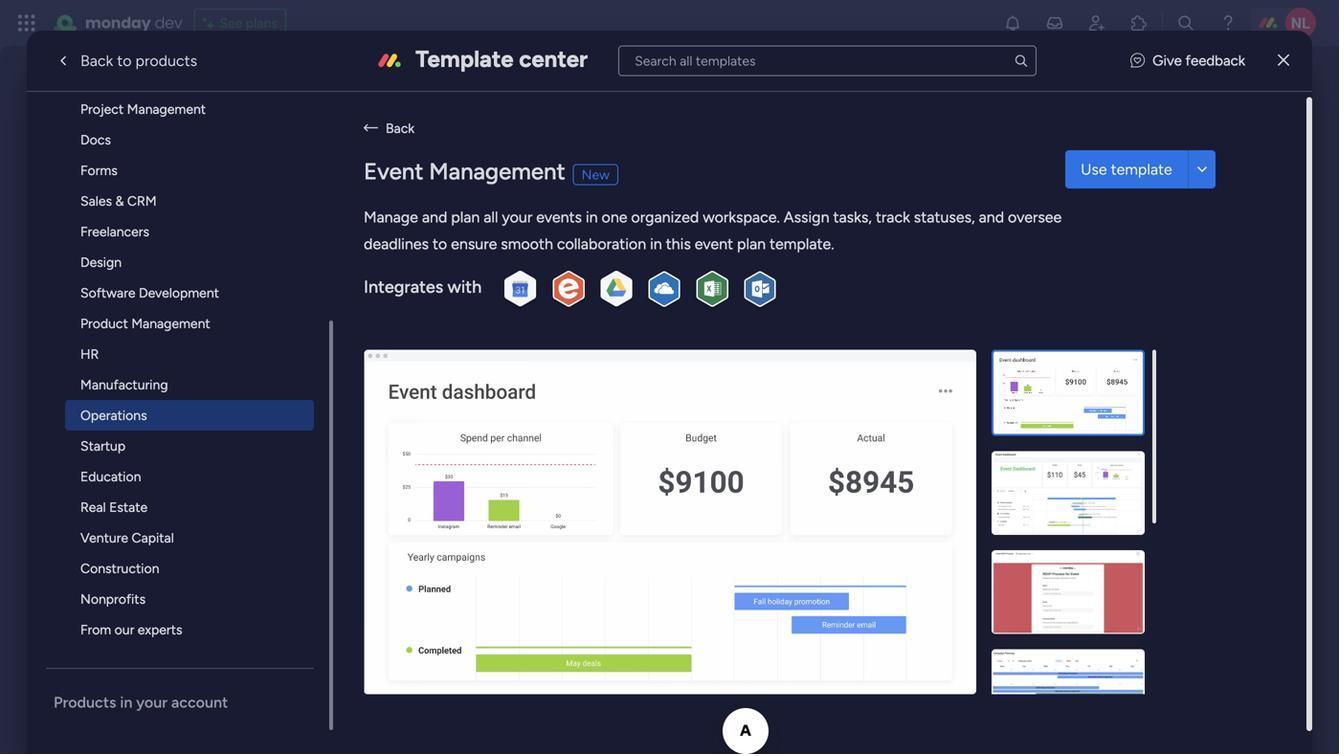 Task type: describe. For each thing, give the bounding box(es) containing it.
search everything image
[[1177, 13, 1196, 33]]

project
[[80, 101, 124, 117]]

notifications image
[[1003, 13, 1022, 33]]

1 horizontal spatial in
[[586, 208, 598, 226]]

see plans button
[[194, 9, 286, 37]]

tasks,
[[833, 208, 872, 226]]

template center
[[416, 45, 588, 73]]

deadlines
[[364, 235, 429, 253]]

product management
[[80, 315, 210, 332]]

search image
[[1014, 53, 1029, 68]]

venture capital
[[80, 530, 174, 546]]

template
[[1111, 160, 1173, 179]]

to inside manage and plan all your events in one organized workspace. assign tasks, track statuses, and oversee deadlines to ensure smooth collaboration in this event plan template.
[[433, 235, 447, 253]]

statuses,
[[914, 208, 975, 226]]

management for project management
[[127, 101, 206, 117]]

invite members image
[[1088, 13, 1107, 33]]

collaboration
[[557, 235, 646, 253]]

see
[[220, 15, 243, 31]]

venture
[[80, 530, 128, 546]]

hr
[[80, 346, 99, 362]]

manufacturing
[[80, 377, 168, 393]]

this
[[666, 235, 691, 253]]

back for back
[[386, 120, 415, 136]]

from
[[80, 622, 111, 638]]

experts
[[138, 622, 182, 638]]

track
[[876, 208, 910, 226]]

forms
[[80, 162, 118, 179]]

monday dev
[[85, 12, 182, 34]]

1 vertical spatial plan
[[737, 235, 766, 253]]

real
[[80, 499, 106, 516]]

all
[[484, 208, 498, 226]]

back to products
[[80, 52, 197, 70]]

from our experts
[[80, 622, 182, 638]]

account
[[171, 694, 228, 712]]

work management templates element
[[46, 2, 329, 645]]

event
[[695, 235, 733, 253]]

event
[[364, 157, 424, 185]]

use
[[1081, 160, 1107, 179]]

organized
[[631, 208, 699, 226]]

freelancers
[[80, 224, 149, 240]]

oversee
[[1008, 208, 1062, 226]]

your inside 'heading'
[[136, 694, 168, 712]]

give feedback link
[[1131, 50, 1246, 72]]

plans
[[246, 15, 278, 31]]

event management
[[364, 157, 565, 185]]

use template
[[1081, 160, 1173, 179]]



Task type: vqa. For each thing, say whether or not it's contained in the screenshot.
Template center
yes



Task type: locate. For each thing, give the bounding box(es) containing it.
noah lott image
[[1286, 8, 1316, 38]]

Search all templates search field
[[619, 45, 1037, 76]]

template
[[416, 45, 514, 73]]

1 vertical spatial in
[[650, 235, 662, 253]]

1 horizontal spatial and
[[979, 208, 1004, 226]]

to
[[117, 52, 132, 70], [433, 235, 447, 253]]

construction
[[80, 561, 159, 577]]

management
[[127, 101, 206, 117], [429, 157, 565, 185], [131, 315, 210, 332]]

0 vertical spatial plan
[[451, 208, 480, 226]]

0 horizontal spatial in
[[120, 694, 132, 712]]

nonprofits
[[80, 591, 146, 607]]

back
[[80, 52, 113, 70], [386, 120, 415, 136]]

v2 user feedback image
[[1131, 50, 1145, 72]]

operations
[[80, 407, 147, 424]]

management for event management
[[429, 157, 565, 185]]

your right all
[[502, 208, 533, 226]]

sales
[[80, 193, 112, 209]]

give
[[1153, 52, 1182, 69]]

monday
[[85, 12, 151, 34]]

events
[[536, 208, 582, 226]]

0 horizontal spatial plan
[[451, 208, 480, 226]]

1 horizontal spatial to
[[433, 235, 447, 253]]

0 horizontal spatial to
[[117, 52, 132, 70]]

smooth
[[501, 235, 553, 253]]

products
[[54, 694, 116, 712]]

1 and from the left
[[422, 208, 447, 226]]

0 vertical spatial in
[[586, 208, 598, 226]]

back for back to products
[[80, 52, 113, 70]]

manage
[[364, 208, 418, 226]]

plan down workspace. in the right of the page
[[737, 235, 766, 253]]

products
[[135, 52, 197, 70]]

startup
[[80, 438, 125, 454]]

1 horizontal spatial plan
[[737, 235, 766, 253]]

sales & crm
[[80, 193, 157, 209]]

new
[[582, 166, 610, 183]]

1 horizontal spatial your
[[502, 208, 533, 226]]

arrow left image
[[364, 117, 378, 139]]

integrates
[[364, 277, 443, 297]]

plan
[[451, 208, 480, 226], [737, 235, 766, 253]]

in left one
[[586, 208, 598, 226]]

estate
[[109, 499, 148, 516]]

and right 'manage'
[[422, 208, 447, 226]]

crm
[[127, 193, 157, 209]]

close image
[[1278, 54, 1290, 67]]

and
[[422, 208, 447, 226], [979, 208, 1004, 226]]

back button
[[364, 117, 1276, 139]]

products in your account
[[54, 694, 228, 712]]

2 horizontal spatial in
[[650, 235, 662, 253]]

template.
[[770, 235, 834, 253]]

0 vertical spatial to
[[117, 52, 132, 70]]

in inside products in your account 'heading'
[[120, 694, 132, 712]]

in right products
[[120, 694, 132, 712]]

use template button
[[1066, 150, 1188, 189]]

inbox image
[[1045, 13, 1065, 33]]

help image
[[1219, 13, 1238, 33]]

give feedback
[[1153, 52, 1246, 69]]

1 vertical spatial back
[[386, 120, 415, 136]]

to inside back to products button
[[117, 52, 132, 70]]

center
[[519, 45, 588, 73]]

to down "monday"
[[117, 52, 132, 70]]

1 horizontal spatial back
[[386, 120, 415, 136]]

management up all
[[429, 157, 565, 185]]

your left account
[[136, 694, 168, 712]]

manage and plan all your events in one organized workspace. assign tasks, track statuses, and oversee deadlines to ensure smooth collaboration in this event plan template.
[[364, 208, 1062, 253]]

your
[[502, 208, 533, 226], [136, 694, 168, 712]]

in
[[586, 208, 598, 226], [650, 235, 662, 253], [120, 694, 132, 712]]

docs
[[80, 132, 111, 148]]

ensure
[[451, 235, 497, 253]]

our
[[115, 622, 134, 638]]

see plans
[[220, 15, 278, 31]]

0 horizontal spatial and
[[422, 208, 447, 226]]

real estate
[[80, 499, 148, 516]]

0 horizontal spatial your
[[136, 694, 168, 712]]

1 vertical spatial to
[[433, 235, 447, 253]]

development
[[139, 285, 219, 301]]

select product image
[[17, 13, 36, 33]]

with
[[448, 277, 482, 297]]

&
[[115, 193, 124, 209]]

in left the this
[[650, 235, 662, 253]]

management down products
[[127, 101, 206, 117]]

workspace.
[[703, 208, 780, 226]]

0 horizontal spatial back
[[80, 52, 113, 70]]

education
[[80, 469, 141, 485]]

assign
[[784, 208, 830, 226]]

your inside manage and plan all your events in one organized workspace. assign tasks, track statuses, and oversee deadlines to ensure smooth collaboration in this event plan template.
[[502, 208, 533, 226]]

feedback
[[1186, 52, 1246, 69]]

back right arrow left image
[[386, 120, 415, 136]]

1 vertical spatial management
[[429, 157, 565, 185]]

apps image
[[1130, 13, 1149, 33]]

2 and from the left
[[979, 208, 1004, 226]]

back to products button
[[38, 42, 213, 80]]

and left oversee
[[979, 208, 1004, 226]]

integrates with
[[364, 277, 482, 297]]

software development
[[80, 285, 219, 301]]

plan left all
[[451, 208, 480, 226]]

0 vertical spatial management
[[127, 101, 206, 117]]

2 vertical spatial in
[[120, 694, 132, 712]]

0 vertical spatial your
[[502, 208, 533, 226]]

2 vertical spatial management
[[131, 315, 210, 332]]

project management
[[80, 101, 206, 117]]

products in your account heading
[[54, 692, 329, 713]]

one
[[602, 208, 628, 226]]

management for product management
[[131, 315, 210, 332]]

1 vertical spatial your
[[136, 694, 168, 712]]

product
[[80, 315, 128, 332]]

capital
[[132, 530, 174, 546]]

design
[[80, 254, 122, 270]]

back down "monday"
[[80, 52, 113, 70]]

dev
[[155, 12, 182, 34]]

software
[[80, 285, 135, 301]]

management down development
[[131, 315, 210, 332]]

0 vertical spatial back
[[80, 52, 113, 70]]

None search field
[[619, 45, 1037, 76]]

products in your account list box
[[46, 2, 333, 731]]

to left ensure
[[433, 235, 447, 253]]



